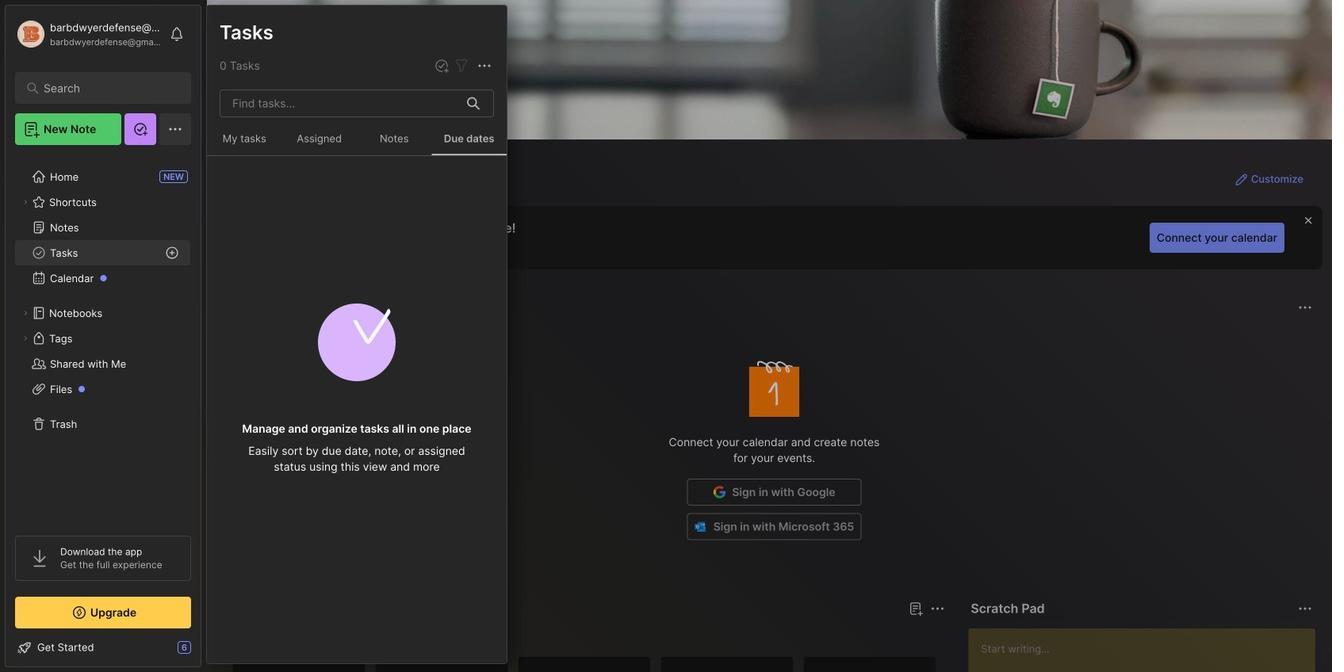 Task type: vqa. For each thing, say whether or not it's contained in the screenshot.
2nd tab list from the bottom of the page
no



Task type: locate. For each thing, give the bounding box(es) containing it.
Start writing… text field
[[981, 629, 1315, 672]]

more actions and view options image
[[475, 56, 494, 75]]

tab
[[235, 628, 282, 647]]

row group
[[232, 656, 946, 672]]

None search field
[[44, 78, 170, 98]]

Search text field
[[44, 81, 170, 96]]

tree inside main element
[[6, 155, 201, 522]]

expand notebooks image
[[21, 308, 30, 318]]

new task image
[[434, 58, 450, 74]]

Account field
[[15, 18, 162, 50]]

filter tasks image
[[452, 56, 471, 75]]

tree
[[6, 155, 201, 522]]

More actions and view options field
[[471, 56, 494, 75]]



Task type: describe. For each thing, give the bounding box(es) containing it.
expand tags image
[[21, 334, 30, 343]]

Filter tasks field
[[452, 56, 471, 75]]

click to collapse image
[[200, 643, 212, 662]]

Help and Learning task checklist field
[[6, 635, 201, 660]]

Find tasks… text field
[[223, 90, 457, 117]]

none search field inside main element
[[44, 78, 170, 98]]

main element
[[0, 0, 206, 672]]



